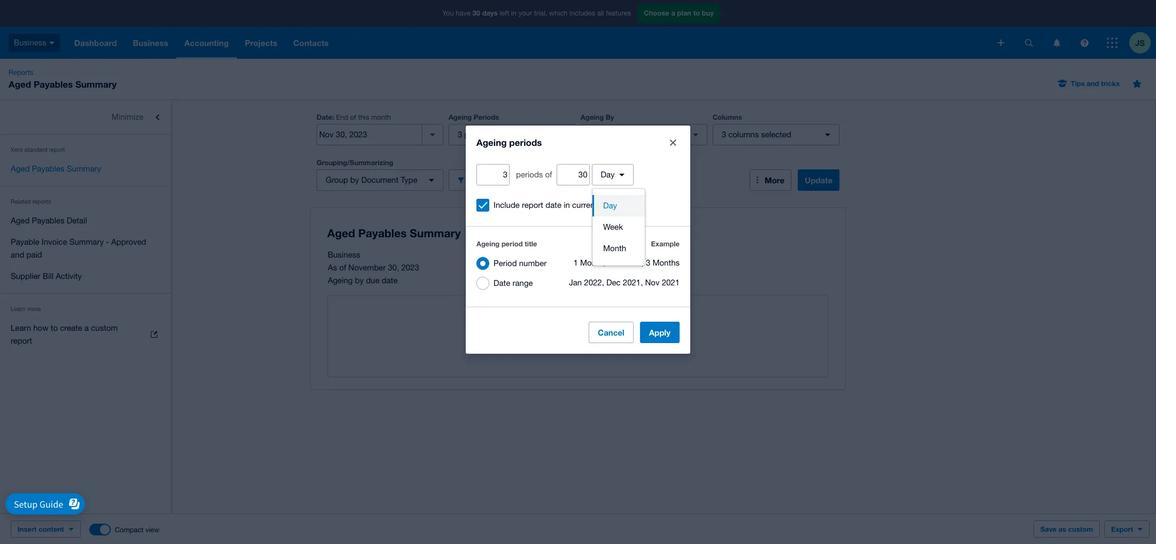 Task type: locate. For each thing, give the bounding box(es) containing it.
0 horizontal spatial business
[[14, 38, 46, 47]]

aged
[[9, 79, 31, 90], [11, 164, 30, 173], [11, 216, 30, 225]]

30
[[473, 9, 480, 17], [503, 130, 512, 139]]

0 vertical spatial business
[[14, 38, 46, 47]]

save as custom
[[1041, 525, 1093, 534]]

3 down columns
[[722, 130, 726, 139]]

2 vertical spatial day
[[603, 201, 617, 210]]

date inside ageing periods dialog
[[494, 279, 510, 288]]

0 vertical spatial day
[[514, 130, 528, 139]]

2 horizontal spatial date
[[606, 130, 623, 139]]

export button
[[1105, 521, 1150, 538]]

create
[[60, 324, 82, 333]]

0 vertical spatial summary
[[75, 79, 117, 90]]

aged payables detail
[[11, 216, 87, 225]]

ageing
[[449, 113, 472, 121], [581, 113, 604, 121], [477, 137, 507, 148], [477, 240, 500, 248], [328, 276, 353, 285]]

payables down xero standard report
[[32, 164, 64, 173]]

report down learn more
[[11, 336, 32, 346]]

list box containing day
[[593, 189, 645, 266]]

aged down reports link in the top of the page
[[9, 79, 31, 90]]

0 horizontal spatial a
[[85, 324, 89, 333]]

0 vertical spatial by
[[350, 175, 359, 185]]

1 vertical spatial and
[[11, 250, 24, 259]]

1 vertical spatial date
[[382, 276, 398, 285]]

1 vertical spatial day
[[601, 170, 615, 179]]

date left the end
[[317, 113, 332, 121]]

0 horizontal spatial date
[[382, 276, 398, 285]]

day up column
[[601, 170, 615, 179]]

1 horizontal spatial 30
[[503, 130, 512, 139]]

3 left "months"
[[646, 258, 651, 267]]

1 vertical spatial date
[[606, 130, 623, 139]]

summary
[[75, 79, 117, 90], [67, 164, 101, 173], [69, 237, 104, 247]]

day for day button
[[603, 201, 617, 210]]

related
[[11, 198, 31, 205]]

0 vertical spatial and
[[1087, 79, 1099, 88]]

2 vertical spatial to
[[570, 342, 577, 351]]

summary inside reports aged payables summary
[[75, 79, 117, 90]]

your
[[519, 9, 532, 17]]

title
[[525, 240, 537, 248]]

tips and tricks button
[[1052, 75, 1126, 92]]

1 horizontal spatial in
[[564, 201, 570, 210]]

of left this
[[350, 113, 356, 121]]

day inside list box
[[603, 201, 617, 210]]

date for range
[[494, 279, 510, 288]]

1 vertical spatial in
[[564, 201, 570, 210]]

1 vertical spatial to
[[51, 324, 58, 333]]

periods of
[[516, 170, 552, 179]]

learn inside learn how to create a custom report
[[11, 324, 31, 333]]

due
[[590, 130, 604, 139]]

of down periods
[[494, 130, 501, 139]]

of
[[350, 113, 356, 121], [494, 130, 501, 139], [545, 170, 552, 179], [339, 263, 346, 272]]

learn down learn more
[[11, 324, 31, 333]]

aged payables detail link
[[0, 210, 171, 232]]

0 horizontal spatial in
[[511, 9, 517, 17]]

to inside learn how to create a custom report
[[51, 324, 58, 333]]

1 month, 2 months, 3 months
[[574, 258, 680, 267]]

xero
[[11, 147, 23, 153]]

2 horizontal spatial svg image
[[1053, 39, 1060, 47]]

payable
[[11, 237, 39, 247]]

2 learn from the top
[[11, 324, 31, 333]]

to left show
[[570, 342, 577, 351]]

0 horizontal spatial to
[[51, 324, 58, 333]]

day
[[514, 130, 528, 139], [601, 170, 615, 179], [603, 201, 617, 210]]

navigation inside js banner
[[66, 27, 991, 59]]

date
[[546, 201, 562, 210], [382, 276, 398, 285]]

period
[[494, 259, 517, 268]]

1 vertical spatial by
[[355, 276, 364, 285]]

svg image
[[1025, 39, 1033, 47], [1053, 39, 1060, 47], [49, 42, 54, 44]]

jan 2022, dec 2021, nov 2021
[[569, 278, 680, 287]]

30 inside js banner
[[473, 9, 480, 17]]

aged payables summary
[[11, 164, 101, 173]]

2 vertical spatial summary
[[69, 237, 104, 247]]

1 horizontal spatial and
[[1087, 79, 1099, 88]]

periods for ageing
[[509, 137, 542, 148]]

2 horizontal spatial svg image
[[1107, 37, 1118, 48]]

payables down the reports
[[32, 216, 64, 225]]

business for business as of november 30, 2023 ageing by due date
[[328, 250, 360, 259]]

day button
[[592, 164, 634, 186]]

a inside js banner
[[671, 9, 675, 17]]

of inside date : end of this month
[[350, 113, 356, 121]]

navigation
[[66, 27, 991, 59]]

group
[[326, 175, 348, 185]]

save
[[1041, 525, 1057, 534]]

payable invoice summary - approved and paid
[[11, 237, 146, 259]]

by left due
[[355, 276, 364, 285]]

report inside learn how to create a custom report
[[11, 336, 32, 346]]

learn
[[11, 306, 26, 312], [11, 324, 31, 333]]

period number
[[494, 259, 547, 268]]

summary for payables
[[67, 164, 101, 173]]

1 vertical spatial learn
[[11, 324, 31, 333]]

1 vertical spatial 30
[[503, 130, 512, 139]]

and down payable
[[11, 250, 24, 259]]

and inside payable invoice summary - approved and paid
[[11, 250, 24, 259]]

1 horizontal spatial 3
[[646, 258, 651, 267]]

0 horizontal spatial svg image
[[49, 42, 54, 44]]

list box
[[593, 189, 645, 266]]

in right left
[[511, 9, 517, 17]]

to left buy
[[693, 9, 700, 17]]

nov
[[645, 278, 660, 287]]

of left the periods of field
[[545, 170, 552, 179]]

3 down ageing periods
[[458, 130, 462, 139]]

2 vertical spatial date
[[494, 279, 510, 288]]

group
[[593, 189, 645, 266]]

of right "as"
[[339, 263, 346, 272]]

you
[[442, 9, 454, 17]]

1 vertical spatial a
[[85, 324, 89, 333]]

1 horizontal spatial custom
[[1068, 525, 1093, 534]]

1 vertical spatial payables
[[32, 164, 64, 173]]

0 horizontal spatial report
[[11, 336, 32, 346]]

2
[[608, 258, 612, 267]]

2 horizontal spatial report
[[522, 201, 543, 210]]

0 vertical spatial learn
[[11, 306, 26, 312]]

0 horizontal spatial 30
[[473, 9, 480, 17]]

2 horizontal spatial to
[[693, 9, 700, 17]]

report up "aged payables summary"
[[49, 147, 65, 153]]

summary inside payable invoice summary - approved and paid
[[69, 237, 104, 247]]

date down 30, on the left of the page
[[382, 276, 398, 285]]

ageing periods
[[449, 113, 499, 121]]

of inside business as of november 30, 2023 ageing by due date
[[339, 263, 346, 272]]

and inside button
[[1087, 79, 1099, 88]]

js banner
[[0, 0, 1156, 59]]

periods up periods of
[[509, 137, 542, 148]]

month,
[[580, 258, 606, 267]]

periods of field
[[557, 165, 589, 185]]

0 vertical spatial to
[[693, 9, 700, 17]]

aged down related
[[11, 216, 30, 225]]

cancel button
[[589, 322, 634, 343]]

1 vertical spatial summary
[[67, 164, 101, 173]]

trial,
[[534, 9, 547, 17]]

3 periods of 30 day button
[[449, 124, 575, 145]]

reports aged payables summary
[[9, 68, 117, 90]]

summary left -
[[69, 237, 104, 247]]

week
[[603, 223, 623, 232]]

a left plan
[[671, 9, 675, 17]]

0 vertical spatial date
[[546, 201, 562, 210]]

svg image
[[1107, 37, 1118, 48], [1081, 39, 1089, 47], [998, 40, 1004, 46]]

2 horizontal spatial 3
[[722, 130, 726, 139]]

by down the grouping/summarizing
[[350, 175, 359, 185]]

1 vertical spatial report
[[522, 201, 543, 210]]

0 vertical spatial in
[[511, 9, 517, 17]]

learn left more
[[11, 306, 26, 312]]

business up "as"
[[328, 250, 360, 259]]

more
[[27, 306, 41, 312]]

1 horizontal spatial svg image
[[1025, 39, 1033, 47]]

0 horizontal spatial and
[[11, 250, 24, 259]]

update button
[[798, 170, 840, 191]]

range
[[513, 279, 533, 288]]

0 vertical spatial date
[[317, 113, 332, 121]]

minimize
[[112, 112, 143, 121]]

learn more
[[11, 306, 41, 312]]

business
[[14, 38, 46, 47], [328, 250, 360, 259]]

3 for 3 columns selected
[[722, 130, 726, 139]]

and
[[1087, 79, 1099, 88], [11, 250, 24, 259]]

aged inside reports aged payables summary
[[9, 79, 31, 90]]

2 vertical spatial report
[[11, 336, 32, 346]]

a right create
[[85, 324, 89, 333]]

custom right create
[[91, 324, 118, 333]]

business inside popup button
[[14, 38, 46, 47]]

ageing for ageing period title
[[477, 240, 500, 248]]

group containing day
[[593, 189, 645, 266]]

summary up minimize button
[[75, 79, 117, 90]]

example
[[651, 240, 680, 248]]

0 vertical spatial custom
[[91, 324, 118, 333]]

1 vertical spatial custom
[[1068, 525, 1093, 534]]

ageing down "as"
[[328, 276, 353, 285]]

3 inside button
[[458, 130, 462, 139]]

to right how
[[51, 324, 58, 333]]

have
[[456, 9, 471, 17]]

in left current
[[564, 201, 570, 210]]

dec
[[607, 278, 621, 287]]

2 vertical spatial aged
[[11, 216, 30, 225]]

2 vertical spatial payables
[[32, 216, 64, 225]]

Report title field
[[325, 221, 824, 246]]

jan
[[569, 278, 582, 287]]

by inside group by document type popup button
[[350, 175, 359, 185]]

0 vertical spatial 30
[[473, 9, 480, 17]]

tips
[[1071, 79, 1085, 88]]

1 horizontal spatial a
[[671, 9, 675, 17]]

bill
[[43, 272, 53, 281]]

periods right ageing periods field
[[516, 170, 543, 179]]

0 vertical spatial aged
[[9, 79, 31, 90]]

ageing period title
[[477, 240, 537, 248]]

days
[[482, 9, 498, 17]]

1 horizontal spatial business
[[328, 250, 360, 259]]

by
[[350, 175, 359, 185], [355, 276, 364, 285]]

as
[[1059, 525, 1067, 534]]

summary for invoice
[[69, 237, 104, 247]]

1 horizontal spatial date
[[546, 201, 562, 210]]

custom inside save as custom button
[[1068, 525, 1093, 534]]

ageing left period
[[477, 240, 500, 248]]

columns
[[713, 113, 742, 121]]

custom right 'as'
[[1068, 525, 1093, 534]]

date down period
[[494, 279, 510, 288]]

date left current
[[546, 201, 562, 210]]

periods down ageing periods
[[464, 130, 491, 139]]

group by document type
[[326, 175, 418, 185]]

svg image inside business popup button
[[49, 42, 54, 44]]

group by document type button
[[317, 170, 443, 191]]

2023
[[401, 263, 419, 272]]

date right due
[[606, 130, 623, 139]]

0 horizontal spatial date
[[317, 113, 332, 121]]

date inside ageing periods dialog
[[546, 201, 562, 210]]

show
[[580, 342, 599, 351]]

and right the tips
[[1087, 79, 1099, 88]]

report right include
[[522, 201, 543, 210]]

1 horizontal spatial report
[[49, 147, 65, 153]]

3 columns selected
[[722, 130, 792, 139]]

summary down minimize button
[[67, 164, 101, 173]]

filter button
[[449, 170, 575, 191]]

compact
[[115, 526, 144, 534]]

periods inside button
[[464, 130, 491, 139]]

all
[[597, 9, 604, 17]]

1 horizontal spatial date
[[494, 279, 510, 288]]

to
[[693, 9, 700, 17], [51, 324, 58, 333], [570, 342, 577, 351]]

ageing down periods
[[477, 137, 507, 148]]

export
[[1111, 525, 1133, 534]]

0 horizontal spatial custom
[[91, 324, 118, 333]]

1 vertical spatial aged
[[11, 164, 30, 173]]

as
[[328, 263, 337, 272]]

business button
[[0, 27, 66, 59]]

date : end of this month
[[317, 113, 391, 121]]

0 vertical spatial a
[[671, 9, 675, 17]]

ageing periods dialog
[[466, 126, 690, 354]]

a
[[671, 9, 675, 17], [85, 324, 89, 333]]

0 vertical spatial payables
[[34, 79, 73, 90]]

day up week
[[603, 201, 617, 210]]

learn for learn more
[[11, 306, 26, 312]]

ageing left by
[[581, 113, 604, 121]]

learn how to create a custom report link
[[0, 318, 171, 352]]

aged down xero at the left top of the page
[[11, 164, 30, 173]]

date inside business as of november 30, 2023 ageing by due date
[[382, 276, 398, 285]]

report inside ageing periods dialog
[[522, 201, 543, 210]]

business up reports
[[14, 38, 46, 47]]

payables down reports link in the top of the page
[[34, 79, 73, 90]]

due date
[[590, 130, 623, 139]]

day up periods of
[[514, 130, 528, 139]]

ageing left periods
[[449, 113, 472, 121]]

1 learn from the top
[[11, 306, 26, 312]]

0 horizontal spatial 3
[[458, 130, 462, 139]]

day inside popup button
[[601, 170, 615, 179]]

1 vertical spatial business
[[328, 250, 360, 259]]

business inside business as of november 30, 2023 ageing by due date
[[328, 250, 360, 259]]



Task type: describe. For each thing, give the bounding box(es) containing it.
month
[[603, 244, 626, 253]]

minimize button
[[0, 106, 171, 128]]

left
[[500, 9, 509, 17]]

reports
[[9, 68, 33, 76]]

update
[[805, 175, 833, 185]]

compact view
[[115, 526, 160, 534]]

custom inside learn how to create a custom report
[[91, 324, 118, 333]]

supplier bill activity
[[11, 272, 82, 281]]

learn for learn how to create a custom report
[[11, 324, 31, 333]]

1 horizontal spatial svg image
[[1081, 39, 1089, 47]]

supplier bill activity link
[[0, 266, 171, 287]]

ageing for ageing periods
[[477, 137, 507, 148]]

a inside learn how to create a custom report
[[85, 324, 89, 333]]

date inside popup button
[[606, 130, 623, 139]]

you have 30 days left in your trial, which includes all features
[[442, 9, 631, 17]]

ageing for ageing by
[[581, 113, 604, 121]]

2021
[[662, 278, 680, 287]]

to inside js banner
[[693, 9, 700, 17]]

3 for 3 periods of 30 day
[[458, 130, 462, 139]]

selected
[[761, 130, 792, 139]]

more
[[765, 175, 785, 185]]

end
[[336, 113, 348, 121]]

standard
[[24, 147, 48, 153]]

choose
[[644, 9, 669, 17]]

3 inside ageing periods dialog
[[646, 258, 651, 267]]

of inside ageing periods dialog
[[545, 170, 552, 179]]

in inside you have 30 days left in your trial, which includes all features
[[511, 9, 517, 17]]

in inside dialog
[[564, 201, 570, 210]]

view
[[145, 526, 160, 534]]

learn how to create a custom report
[[11, 324, 118, 346]]

payables inside reports aged payables summary
[[34, 79, 73, 90]]

reports
[[32, 198, 51, 205]]

-
[[106, 237, 109, 247]]

payable invoice summary - approved and paid link
[[0, 232, 171, 266]]

1
[[574, 258, 578, 267]]

1 horizontal spatial to
[[570, 342, 577, 351]]

tips and tricks
[[1071, 79, 1120, 88]]

columns
[[729, 130, 759, 139]]

0 horizontal spatial svg image
[[998, 40, 1004, 46]]

by inside business as of november 30, 2023 ageing by due date
[[355, 276, 364, 285]]

2022,
[[584, 278, 604, 287]]

date for :
[[317, 113, 332, 121]]

how
[[33, 324, 48, 333]]

close image
[[663, 132, 684, 154]]

grouping/summarizing
[[317, 158, 393, 167]]

type
[[401, 175, 418, 185]]

Ageing Periods field
[[477, 165, 509, 185]]

cancel
[[598, 328, 625, 337]]

period
[[502, 240, 523, 248]]

day for day popup button
[[601, 170, 615, 179]]

content
[[39, 525, 64, 534]]

payables for summary
[[32, 164, 64, 173]]

js button
[[1130, 27, 1156, 59]]

0 vertical spatial report
[[49, 147, 65, 153]]

buy
[[702, 9, 714, 17]]

activity
[[56, 272, 82, 281]]

business for business
[[14, 38, 46, 47]]

Select end date field
[[317, 125, 422, 145]]

number
[[519, 259, 547, 268]]

include
[[494, 201, 520, 210]]

30,
[[388, 263, 399, 272]]

ageing by
[[581, 113, 614, 121]]

include report date in current column
[[494, 201, 626, 210]]

november
[[349, 263, 386, 272]]

includes
[[570, 9, 595, 17]]

aged for aged payables summary
[[11, 164, 30, 173]]

apply button
[[640, 322, 680, 343]]

months,
[[615, 258, 644, 267]]

more button
[[750, 170, 792, 191]]

here
[[601, 342, 617, 351]]

periods
[[474, 113, 499, 121]]

nothing to show here
[[540, 342, 617, 351]]

js
[[1135, 38, 1145, 47]]

filter
[[470, 175, 489, 185]]

months
[[653, 258, 680, 267]]

ageing for ageing periods
[[449, 113, 472, 121]]

aged for aged payables detail
[[11, 216, 30, 225]]

month button
[[593, 238, 645, 259]]

payables for detail
[[32, 216, 64, 225]]

approved
[[111, 237, 146, 247]]

30 inside button
[[503, 130, 512, 139]]

insert content
[[18, 525, 64, 534]]

of inside button
[[494, 130, 501, 139]]

ageing inside business as of november 30, 2023 ageing by due date
[[328, 276, 353, 285]]

3 periods of 30 day
[[458, 130, 528, 139]]

date range
[[494, 279, 533, 288]]

by
[[606, 113, 614, 121]]

column
[[600, 201, 626, 210]]

save as custom button
[[1034, 521, 1100, 538]]

tricks
[[1101, 79, 1120, 88]]

periods for 3
[[464, 130, 491, 139]]

features
[[606, 9, 631, 17]]

insert content button
[[11, 521, 81, 538]]

which
[[549, 9, 568, 17]]

2021,
[[623, 278, 643, 287]]

day button
[[593, 195, 645, 217]]

this
[[358, 113, 369, 121]]

xero standard report
[[11, 147, 65, 153]]

nothing
[[540, 342, 568, 351]]

ageing periods
[[477, 137, 542, 148]]

business as of november 30, 2023 ageing by due date
[[328, 250, 419, 285]]

invoice
[[42, 237, 67, 247]]



Task type: vqa. For each thing, say whether or not it's contained in the screenshot.
3rd More Options icon from the bottom
no



